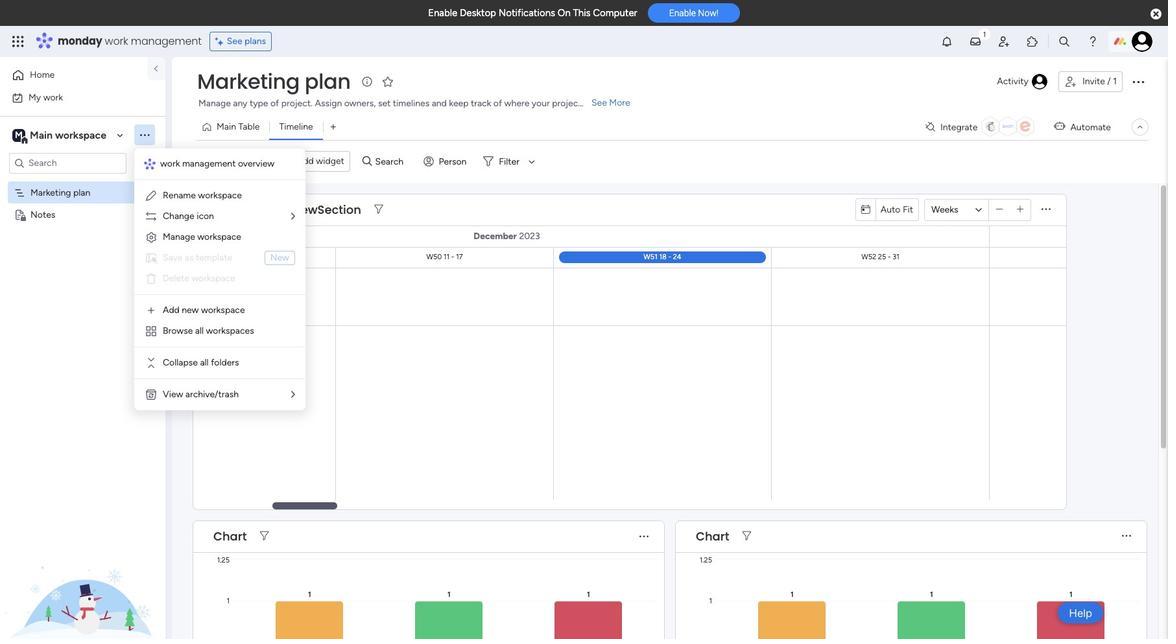 Task type: locate. For each thing, give the bounding box(es) containing it.
invite
[[1083, 76, 1105, 87]]

1
[[1113, 76, 1117, 87]]

v2 funnel image right dapulse drag handle 3 icon
[[743, 532, 751, 542]]

1 horizontal spatial of
[[494, 98, 502, 109]]

lottie animation element
[[0, 509, 165, 640]]

0 horizontal spatial chart
[[213, 529, 247, 545]]

v2 funnel image down search field
[[375, 205, 383, 215]]

marketing plan up notes
[[30, 187, 90, 198]]

1 horizontal spatial new
[[270, 252, 289, 263]]

1 horizontal spatial chart
[[696, 529, 730, 545]]

0 horizontal spatial new
[[202, 156, 221, 167]]

enable
[[428, 7, 458, 19], [669, 8, 696, 18]]

folders
[[211, 357, 239, 369]]

browse all workspaces
[[163, 326, 254, 337]]

weeks
[[932, 204, 959, 215]]

filter button
[[478, 151, 540, 172]]

enable now!
[[669, 8, 719, 18]]

main table button
[[197, 117, 270, 138]]

of right track
[[494, 98, 502, 109]]

save as template
[[163, 252, 232, 263]]

see
[[227, 36, 242, 47], [592, 97, 607, 108]]

manage inside menu
[[163, 232, 195, 243]]

more
[[609, 97, 630, 108]]

person button
[[418, 151, 475, 172]]

1 horizontal spatial see
[[592, 97, 607, 108]]

delete workspace image
[[145, 273, 158, 285]]

1 horizontal spatial work
[[105, 34, 128, 49]]

1 vertical spatial plan
[[73, 187, 90, 198]]

more dots image for v2 funnel image corresponding to chart
[[1122, 532, 1132, 542]]

workspaces
[[206, 326, 254, 337]]

0 horizontal spatial add
[[163, 305, 180, 316]]

december
[[474, 231, 517, 242]]

enable inside button
[[669, 8, 696, 18]]

main right the workspace image
[[30, 129, 53, 141]]

enable left desktop
[[428, 7, 458, 19]]

add new workspace
[[163, 305, 245, 316]]

see inside "button"
[[227, 36, 242, 47]]

1 vertical spatial manage
[[163, 232, 195, 243]]

browse all workspaces image
[[145, 325, 158, 338]]

v2 funnel image for timelineoverviewsection
[[375, 205, 383, 215]]

see for see plans
[[227, 36, 242, 47]]

w52
[[862, 253, 877, 261]]

marketing
[[197, 67, 300, 96], [30, 187, 71, 198]]

main inside button
[[217, 121, 236, 132]]

change icon
[[163, 211, 214, 222]]

v2 funnel image
[[260, 532, 269, 542]]

menu item
[[145, 250, 295, 266]]

add widget
[[297, 156, 344, 167]]

manage
[[199, 98, 231, 109], [163, 232, 195, 243]]

main inside workspace selection element
[[30, 129, 53, 141]]

manage down the change
[[163, 232, 195, 243]]

home
[[30, 69, 55, 80]]

all left folders
[[200, 357, 209, 369]]

filter
[[499, 156, 520, 167]]

see left plans
[[227, 36, 242, 47]]

0 vertical spatial work
[[105, 34, 128, 49]]

any
[[233, 98, 248, 109]]

0 vertical spatial all
[[195, 326, 204, 337]]

add left the "widget"
[[297, 156, 314, 167]]

0 horizontal spatial manage
[[163, 232, 195, 243]]

and
[[432, 98, 447, 109]]

help
[[1069, 607, 1093, 620]]

auto fit
[[881, 204, 914, 215]]

0 horizontal spatial enable
[[428, 7, 458, 19]]

plan
[[305, 67, 351, 96], [73, 187, 90, 198]]

add inside menu
[[163, 305, 180, 316]]

see plans
[[227, 36, 266, 47]]

help image
[[1087, 35, 1100, 48]]

your
[[532, 98, 550, 109]]

new left task
[[202, 156, 221, 167]]

workspace up 'icon'
[[198, 190, 242, 201]]

collapse
[[163, 357, 198, 369]]

v2 funnel image
[[375, 205, 383, 215], [743, 532, 751, 542]]

enable for enable desktop notifications on this computer
[[428, 7, 458, 19]]

1 vertical spatial work
[[43, 92, 63, 103]]

2 - from the left
[[451, 253, 454, 261]]

add to favorites image
[[382, 75, 395, 88]]

project.
[[281, 98, 313, 109]]

management
[[131, 34, 202, 49], [182, 158, 236, 169]]

chart left v2 funnel icon
[[213, 529, 247, 545]]

0 horizontal spatial marketing plan
[[30, 187, 90, 198]]

main
[[217, 121, 236, 132], [30, 129, 53, 141]]

new right 10
[[270, 252, 289, 263]]

monday work management
[[58, 34, 202, 49]]

- left 31
[[888, 253, 891, 261]]

manage any type of project. assign owners, set timelines and keep track of where your project stands.
[[199, 98, 613, 109]]

Search field
[[372, 153, 411, 171]]

add new workspace image
[[145, 304, 158, 317]]

marketing inside list box
[[30, 187, 71, 198]]

home button
[[8, 65, 139, 86]]

1 horizontal spatial main
[[217, 121, 236, 132]]

0 vertical spatial see
[[227, 36, 242, 47]]

type
[[250, 98, 268, 109]]

workspace for delete workspace
[[192, 273, 235, 284]]

my work button
[[8, 87, 139, 108]]

1 image
[[979, 27, 991, 41]]

0 horizontal spatial main
[[30, 129, 53, 141]]

1 vertical spatial all
[[200, 357, 209, 369]]

table
[[238, 121, 260, 132]]

option
[[0, 181, 165, 184]]

2 of from the left
[[494, 98, 502, 109]]

0 vertical spatial manage
[[199, 98, 231, 109]]

all for collapse
[[200, 357, 209, 369]]

chart for v2 funnel image corresponding to chart
[[696, 529, 730, 545]]

integrate
[[941, 122, 978, 133]]

0 horizontal spatial work
[[43, 92, 63, 103]]

1 horizontal spatial plan
[[305, 67, 351, 96]]

0 vertical spatial v2 funnel image
[[375, 205, 383, 215]]

add inside popup button
[[297, 156, 314, 167]]

main left table
[[217, 121, 236, 132]]

workspace down the template
[[192, 273, 235, 284]]

- right 18
[[669, 253, 672, 261]]

11
[[444, 253, 450, 261]]

marketing up any
[[197, 67, 300, 96]]

change
[[163, 211, 194, 222]]

see plans button
[[209, 32, 272, 51]]

computer
[[593, 7, 638, 19]]

marketing up notes
[[30, 187, 71, 198]]

of
[[271, 98, 279, 109], [494, 98, 502, 109]]

2 horizontal spatial more dots image
[[1122, 532, 1132, 542]]

enable desktop notifications on this computer
[[428, 7, 638, 19]]

work for my
[[43, 92, 63, 103]]

0 horizontal spatial plan
[[73, 187, 90, 198]]

Marketing plan field
[[194, 67, 354, 96]]

1 of from the left
[[271, 98, 279, 109]]

2 chart from the left
[[696, 529, 730, 545]]

w50
[[427, 253, 442, 261]]

1 horizontal spatial enable
[[669, 8, 696, 18]]

all down add new workspace
[[195, 326, 204, 337]]

manage left any
[[199, 98, 231, 109]]

1 chart from the left
[[213, 529, 247, 545]]

0 horizontal spatial see
[[227, 36, 242, 47]]

3 - from the left
[[669, 253, 672, 261]]

workspace selection element
[[12, 127, 108, 144]]

0 vertical spatial marketing plan
[[197, 67, 351, 96]]

work for monday
[[105, 34, 128, 49]]

- for 18
[[669, 253, 672, 261]]

show board description image
[[360, 75, 375, 88]]

chart
[[213, 529, 247, 545], [696, 529, 730, 545]]

inbox image
[[969, 35, 982, 48]]

invite members image
[[998, 35, 1011, 48]]

0 vertical spatial new
[[202, 156, 221, 167]]

0 vertical spatial add
[[297, 156, 314, 167]]

1 vertical spatial marketing
[[30, 187, 71, 198]]

assign
[[315, 98, 342, 109]]

w49
[[209, 253, 224, 261]]

delete workspace
[[163, 273, 235, 284]]

workspace up w49
[[197, 232, 241, 243]]

more dots image
[[1042, 205, 1051, 215], [640, 532, 649, 542], [1122, 532, 1132, 542]]

1 vertical spatial add
[[163, 305, 180, 316]]

notifications
[[499, 7, 555, 19]]

overview
[[238, 158, 275, 169]]

1 vertical spatial new
[[270, 252, 289, 263]]

w52   25 - 31
[[862, 253, 900, 261]]

workspace
[[55, 129, 106, 141], [198, 190, 242, 201], [197, 232, 241, 243], [192, 273, 235, 284], [201, 305, 245, 316]]

1 horizontal spatial add
[[297, 156, 314, 167]]

plan down search in workspace field
[[73, 187, 90, 198]]

work right monday
[[105, 34, 128, 49]]

v2 today image
[[862, 205, 871, 215]]

all for browse
[[195, 326, 204, 337]]

select product image
[[12, 35, 25, 48]]

0 horizontal spatial v2 funnel image
[[375, 205, 383, 215]]

marketing plan up type
[[197, 67, 351, 96]]

new for new
[[270, 252, 289, 263]]

delete workspace menu item
[[145, 271, 295, 287]]

plans
[[245, 36, 266, 47]]

1 horizontal spatial v2 funnel image
[[743, 532, 751, 542]]

main content containing timelineoverviewsection
[[25, 183, 1169, 640]]

notes
[[30, 209, 55, 220]]

save
[[163, 252, 183, 263]]

/
[[1108, 76, 1111, 87]]

2 horizontal spatial work
[[160, 158, 180, 169]]

view archive/trash
[[163, 389, 239, 400]]

new inside button
[[202, 156, 221, 167]]

search everything image
[[1058, 35, 1071, 48]]

as
[[185, 252, 194, 263]]

work right my
[[43, 92, 63, 103]]

private board image
[[14, 209, 26, 221]]

workspace up search in workspace field
[[55, 129, 106, 141]]

of right type
[[271, 98, 279, 109]]

menu item containing save as template
[[145, 250, 295, 266]]

main for main table
[[217, 121, 236, 132]]

marketing plan
[[197, 67, 351, 96], [30, 187, 90, 198]]

w50   11 - 17
[[427, 253, 463, 261]]

add left new
[[163, 305, 180, 316]]

plan up assign
[[305, 67, 351, 96]]

chart right dapulse drag handle 3 icon
[[696, 529, 730, 545]]

collapse all folders image
[[145, 357, 158, 370]]

list box
[[0, 179, 165, 401]]

main for main workspace
[[30, 129, 53, 141]]

workspace inside menu item
[[192, 273, 235, 284]]

manage for manage any type of project. assign owners, set timelines and keep track of where your project stands.
[[199, 98, 231, 109]]

desktop
[[460, 7, 496, 19]]

plan inside list box
[[73, 187, 90, 198]]

work inside button
[[43, 92, 63, 103]]

0 horizontal spatial of
[[271, 98, 279, 109]]

- right 4
[[232, 253, 235, 261]]

workspace options image
[[138, 129, 151, 142]]

4 - from the left
[[888, 253, 891, 261]]

enable left now!
[[669, 8, 696, 18]]

1 - from the left
[[232, 253, 235, 261]]

v2 plus image
[[1017, 205, 1024, 215]]

icon
[[197, 211, 214, 222]]

now!
[[698, 8, 719, 18]]

1 horizontal spatial manage
[[199, 98, 231, 109]]

add for add new workspace
[[163, 305, 180, 316]]

1 vertical spatial see
[[592, 97, 607, 108]]

main content
[[25, 183, 1169, 640]]

work up rename
[[160, 158, 180, 169]]

0 horizontal spatial more dots image
[[640, 532, 649, 542]]

see left more
[[592, 97, 607, 108]]

18
[[659, 253, 667, 261]]

0 vertical spatial marketing
[[197, 67, 300, 96]]

-
[[232, 253, 235, 261], [451, 253, 454, 261], [669, 253, 672, 261], [888, 253, 891, 261]]

menu
[[134, 149, 306, 411]]

0 horizontal spatial marketing
[[30, 187, 71, 198]]

notifications image
[[941, 35, 954, 48]]

- right 11
[[451, 253, 454, 261]]

1 vertical spatial v2 funnel image
[[743, 532, 751, 542]]



Task type: describe. For each thing, give the bounding box(es) containing it.
auto
[[881, 204, 901, 215]]

workspace for manage workspace
[[197, 232, 241, 243]]

17
[[456, 253, 463, 261]]

main table
[[217, 121, 260, 132]]

dapulse drag handle 3 image
[[684, 532, 689, 542]]

options image
[[1131, 74, 1146, 90]]

collapse all folders
[[163, 357, 239, 369]]

v2 funnel image for chart
[[743, 532, 751, 542]]

1 vertical spatial marketing plan
[[30, 187, 90, 198]]

my
[[29, 92, 41, 103]]

manage workspace image
[[145, 231, 158, 244]]

lottie animation image
[[0, 509, 165, 640]]

angle down image
[[252, 157, 258, 167]]

delete
[[163, 273, 189, 284]]

apps image
[[1026, 35, 1039, 48]]

add view image
[[331, 122, 336, 132]]

see more link
[[590, 97, 632, 110]]

25
[[878, 253, 887, 261]]

view
[[163, 389, 183, 400]]

- for 4
[[232, 253, 235, 261]]

timelines
[[393, 98, 430, 109]]

v2 search image
[[363, 154, 372, 169]]

manage workspace
[[163, 232, 241, 243]]

0 vertical spatial plan
[[305, 67, 351, 96]]

w51   18 - 24
[[644, 253, 682, 261]]

see more
[[592, 97, 630, 108]]

on
[[558, 7, 571, 19]]

w51
[[644, 253, 658, 261]]

1 horizontal spatial marketing plan
[[197, 67, 351, 96]]

0 vertical spatial management
[[131, 34, 202, 49]]

this
[[573, 7, 591, 19]]

timelineoverviewsection
[[213, 202, 361, 218]]

collapse board header image
[[1135, 122, 1146, 132]]

dapulse integrations image
[[926, 122, 936, 132]]

manage for manage workspace
[[163, 232, 195, 243]]

workspace image
[[12, 128, 25, 142]]

main workspace
[[30, 129, 106, 141]]

stands.
[[584, 98, 613, 109]]

track
[[471, 98, 491, 109]]

rename workspace image
[[145, 189, 158, 202]]

new
[[182, 305, 199, 316]]

automate
[[1071, 122, 1111, 133]]

rename workspace
[[163, 190, 242, 201]]

dapulse close image
[[1151, 8, 1162, 21]]

invite / 1
[[1083, 76, 1117, 87]]

keep
[[449, 98, 469, 109]]

where
[[505, 98, 530, 109]]

browse
[[163, 326, 193, 337]]

1 horizontal spatial marketing
[[197, 67, 300, 96]]

chart for v2 funnel icon
[[213, 529, 247, 545]]

help button
[[1058, 603, 1104, 624]]

timeline
[[279, 121, 313, 132]]

service icon image
[[145, 252, 158, 265]]

4
[[226, 253, 231, 261]]

- for 25
[[888, 253, 891, 261]]

rename
[[163, 190, 196, 201]]

see for see more
[[592, 97, 607, 108]]

m
[[15, 129, 23, 140]]

invite / 1 button
[[1059, 71, 1123, 92]]

workspace for main workspace
[[55, 129, 106, 141]]

activity button
[[992, 71, 1054, 92]]

my work
[[29, 92, 63, 103]]

enable now! button
[[648, 3, 740, 23]]

new task button
[[197, 151, 246, 172]]

- for 11
[[451, 253, 454, 261]]

2 vertical spatial work
[[160, 158, 180, 169]]

timeline button
[[270, 117, 323, 138]]

new task
[[202, 156, 241, 167]]

add widget button
[[273, 151, 350, 172]]

change icon image
[[145, 210, 158, 223]]

autopilot image
[[1055, 118, 1066, 135]]

2023
[[519, 231, 540, 242]]

task
[[223, 156, 241, 167]]

december 2023
[[474, 231, 540, 242]]

arrow down image
[[524, 154, 540, 170]]

list arrow image
[[291, 391, 295, 400]]

work management overview
[[160, 158, 275, 169]]

more dots image for v2 funnel icon
[[640, 532, 649, 542]]

31
[[893, 253, 900, 261]]

widget
[[316, 156, 344, 167]]

new for new task
[[202, 156, 221, 167]]

10
[[237, 253, 245, 261]]

list arrow image
[[291, 212, 295, 221]]

archive/trash
[[185, 389, 239, 400]]

workspace up workspaces
[[201, 305, 245, 316]]

kendall parks image
[[1132, 31, 1153, 52]]

1 horizontal spatial more dots image
[[1042, 205, 1051, 215]]

menu containing work management overview
[[134, 149, 306, 411]]

24
[[673, 253, 682, 261]]

template
[[196, 252, 232, 263]]

view archive/trash image
[[145, 389, 158, 402]]

enable for enable now!
[[669, 8, 696, 18]]

owners,
[[344, 98, 376, 109]]

list box containing marketing plan
[[0, 179, 165, 401]]

1 vertical spatial management
[[182, 158, 236, 169]]

set
[[378, 98, 391, 109]]

project
[[552, 98, 582, 109]]

auto fit button
[[876, 200, 919, 220]]

add for add widget
[[297, 156, 314, 167]]

v2 minus image
[[996, 205, 1003, 215]]

Search in workspace field
[[27, 156, 108, 171]]

workspace for rename workspace
[[198, 190, 242, 201]]



Task type: vqa. For each thing, say whether or not it's contained in the screenshot.
Boards
no



